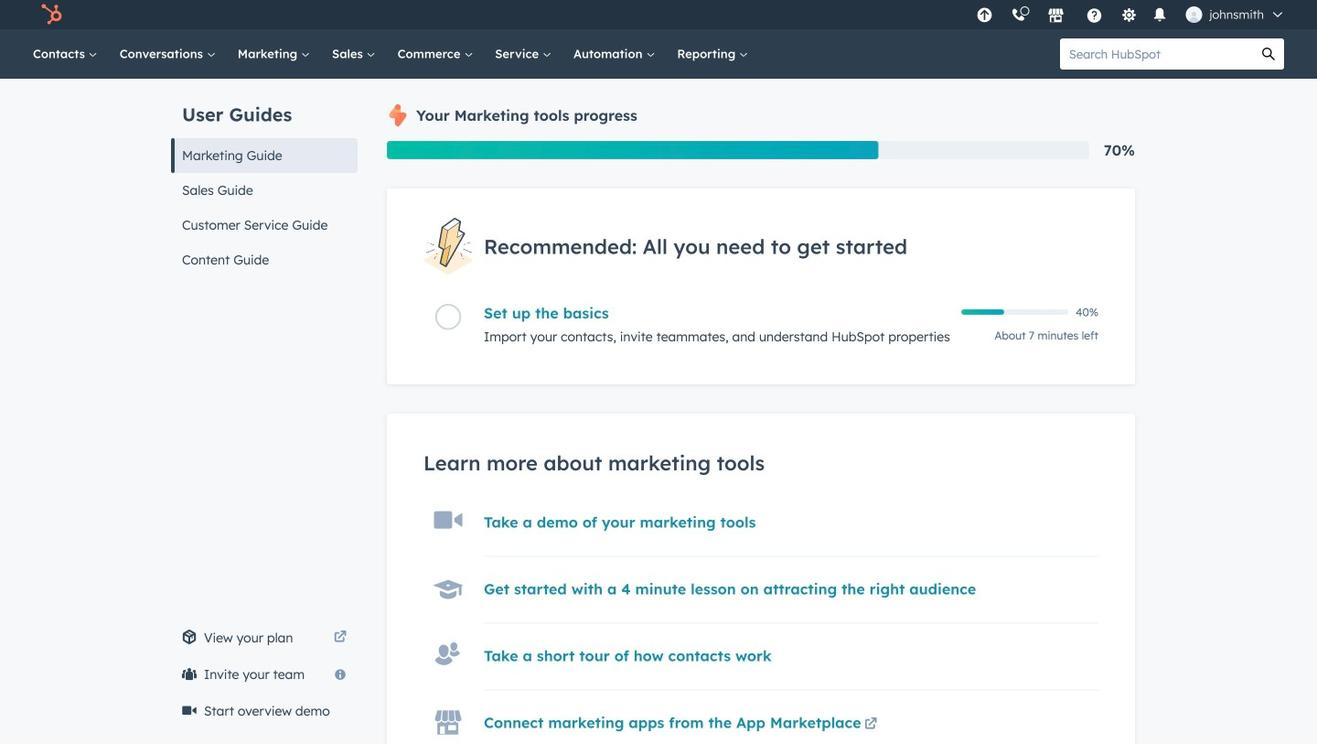Task type: describe. For each thing, give the bounding box(es) containing it.
user guides element
[[171, 79, 358, 277]]

Search HubSpot search field
[[1061, 38, 1254, 70]]

john smith image
[[1186, 6, 1203, 23]]

marketplaces image
[[1048, 8, 1065, 25]]



Task type: vqa. For each thing, say whether or not it's contained in the screenshot.
the left Content
no



Task type: locate. For each thing, give the bounding box(es) containing it.
menu
[[968, 0, 1296, 29]]

link opens in a new window image
[[334, 627, 347, 649], [865, 714, 878, 736], [865, 719, 878, 731]]

progress bar
[[387, 141, 879, 159]]

[object object] complete progress bar
[[962, 310, 1005, 315]]

link opens in a new window image
[[334, 632, 347, 644]]



